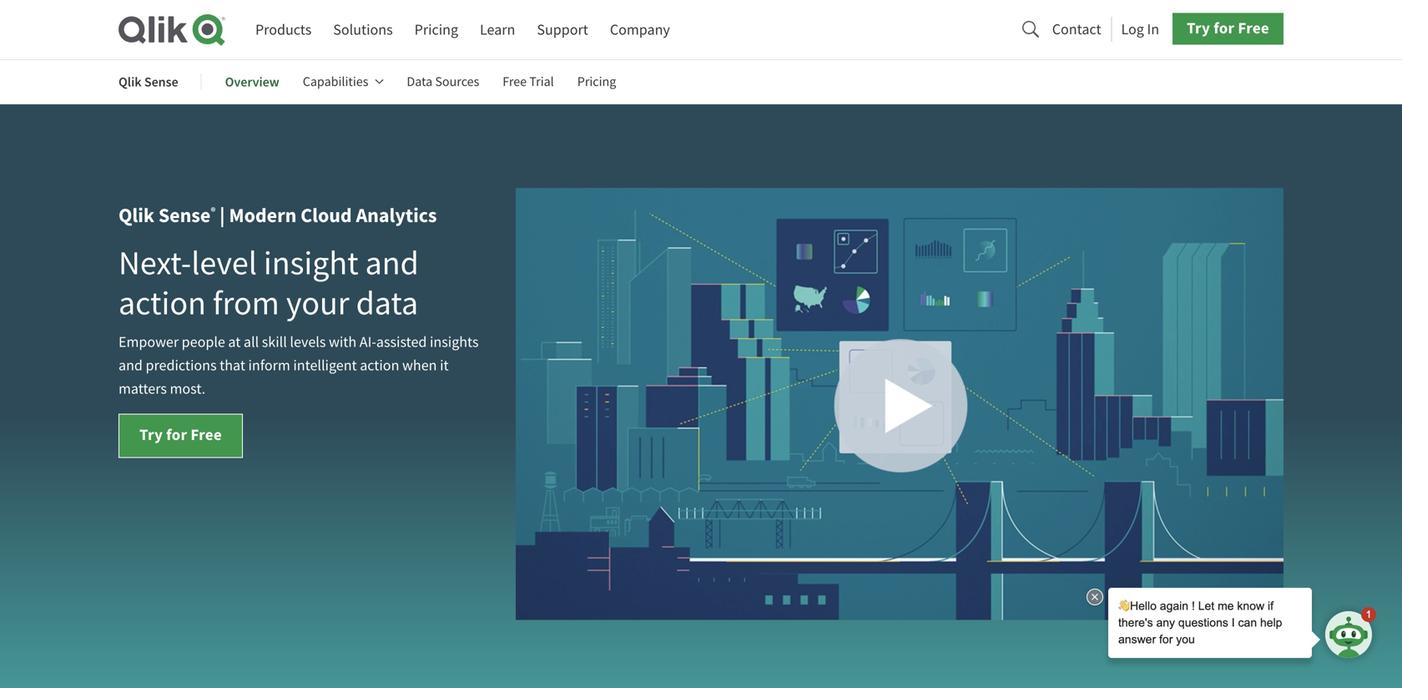 Task type: vqa. For each thing, say whether or not it's contained in the screenshot.
levels
yes



Task type: describe. For each thing, give the bounding box(es) containing it.
overview link
[[225, 62, 280, 102]]

1 vertical spatial try for free link
[[119, 414, 243, 458]]

matters
[[119, 379, 167, 398]]

contact
[[1053, 19, 1102, 39]]

free inside "link"
[[503, 73, 527, 90]]

products
[[256, 20, 312, 39]]

intelligent
[[293, 356, 357, 375]]

trial
[[530, 73, 554, 90]]

log in
[[1122, 19, 1160, 39]]

qlik main element
[[256, 13, 1284, 45]]

try for free inside qlik main element
[[1188, 17, 1270, 39]]

®
[[211, 204, 216, 219]]

insights
[[430, 332, 479, 352]]

next-level insight and action from your data empower people at all skill levels with ai-assisted insights and predictions that inform intelligent action when it matters most.
[[119, 242, 479, 398]]

most.
[[170, 379, 205, 398]]

qlik sense ® | modern cloud analytics
[[119, 202, 437, 229]]

data sources
[[407, 73, 480, 90]]

1 horizontal spatial pricing link
[[578, 62, 617, 102]]

insight
[[264, 242, 359, 285]]

for inside qlik main element
[[1214, 17, 1235, 39]]

1 vertical spatial try for free
[[139, 424, 222, 446]]

pricing for the rightmost pricing link
[[578, 73, 617, 90]]

it
[[440, 356, 449, 375]]

0 horizontal spatial free
[[191, 424, 222, 446]]

solutions
[[333, 20, 393, 39]]

predictions
[[146, 356, 217, 375]]

|
[[220, 202, 225, 229]]

that
[[220, 356, 245, 375]]

0 vertical spatial and
[[365, 242, 419, 285]]

company link
[[610, 14, 670, 45]]

free inside qlik main element
[[1239, 17, 1270, 39]]

free trial
[[503, 73, 554, 90]]

skill
[[262, 332, 287, 352]]

inform
[[248, 356, 290, 375]]

go to the home page. image
[[119, 13, 225, 46]]

menu bar containing qlik sense
[[119, 62, 640, 102]]

log in link
[[1122, 15, 1160, 42]]

1 vertical spatial try
[[139, 424, 163, 446]]

data
[[407, 73, 433, 90]]

qlik for qlik sense ® | modern cloud analytics
[[119, 202, 155, 229]]

overview
[[225, 73, 280, 91]]

0 horizontal spatial pricing link
[[415, 14, 458, 45]]



Task type: locate. For each thing, give the bounding box(es) containing it.
for down most.
[[166, 424, 187, 446]]

contact link
[[1053, 15, 1102, 42]]

sense down 'go to the home page.' image
[[144, 73, 178, 91]]

menu bar containing products
[[256, 14, 670, 45]]

support link
[[537, 14, 589, 45]]

next-
[[119, 242, 191, 285]]

capabilities
[[303, 73, 369, 90]]

action down 'ai-'
[[360, 356, 400, 375]]

in
[[1148, 19, 1160, 39]]

solutions link
[[333, 14, 393, 45]]

when
[[403, 356, 437, 375]]

try for free link down most.
[[119, 414, 243, 458]]

ai-
[[360, 332, 377, 352]]

0 vertical spatial pricing
[[415, 20, 458, 39]]

products link
[[256, 14, 312, 45]]

0 vertical spatial sense
[[144, 73, 178, 91]]

try inside qlik main element
[[1188, 17, 1211, 39]]

0 vertical spatial pricing link
[[415, 14, 458, 45]]

qlik sense link
[[119, 62, 178, 102]]

free
[[1239, 17, 1270, 39], [503, 73, 527, 90], [191, 424, 222, 446]]

sources
[[435, 73, 480, 90]]

menu bar
[[256, 14, 670, 45], [119, 62, 640, 102]]

qlik for qlik sense
[[119, 73, 142, 91]]

modern
[[229, 202, 297, 229]]

and down analytics
[[365, 242, 419, 285]]

1 horizontal spatial try
[[1188, 17, 1211, 39]]

from
[[213, 282, 280, 325]]

try for free link right in
[[1173, 13, 1284, 44]]

1 vertical spatial qlik
[[119, 202, 155, 229]]

levels
[[290, 332, 326, 352]]

sense for qlik sense
[[144, 73, 178, 91]]

data
[[356, 282, 419, 325]]

1 vertical spatial pricing
[[578, 73, 617, 90]]

pricing for pricing link to the left
[[415, 20, 458, 39]]

1 vertical spatial menu bar
[[119, 62, 640, 102]]

log
[[1122, 19, 1145, 39]]

menu bar down the solutions link at top left
[[119, 62, 640, 102]]

1 qlik from the top
[[119, 73, 142, 91]]

watch video: qlik sense image
[[516, 188, 1284, 620]]

qlik up next-
[[119, 202, 155, 229]]

1 vertical spatial for
[[166, 424, 187, 446]]

qlik down 'go to the home page.' image
[[119, 73, 142, 91]]

0 horizontal spatial try
[[139, 424, 163, 446]]

action up empower
[[119, 282, 206, 325]]

learn
[[480, 20, 516, 39]]

0 horizontal spatial try for free
[[139, 424, 222, 446]]

0 vertical spatial try
[[1188, 17, 1211, 39]]

people
[[182, 332, 225, 352]]

try for free link
[[1173, 13, 1284, 44], [119, 414, 243, 458]]

0 vertical spatial free
[[1239, 17, 1270, 39]]

qlik sense
[[119, 73, 178, 91]]

pricing up data sources
[[415, 20, 458, 39]]

try for free down most.
[[139, 424, 222, 446]]

1 horizontal spatial action
[[360, 356, 400, 375]]

cloud
[[301, 202, 352, 229]]

for
[[1214, 17, 1235, 39], [166, 424, 187, 446]]

qlik
[[119, 73, 142, 91], [119, 202, 155, 229]]

for right in
[[1214, 17, 1235, 39]]

pricing link right trial
[[578, 62, 617, 102]]

1 horizontal spatial pricing
[[578, 73, 617, 90]]

learn link
[[480, 14, 516, 45]]

level
[[191, 242, 257, 285]]

and up matters
[[119, 356, 143, 375]]

1 vertical spatial and
[[119, 356, 143, 375]]

sense for qlik sense ® | modern cloud analytics
[[159, 202, 211, 229]]

capabilities link
[[303, 62, 384, 102]]

0 vertical spatial try for free link
[[1173, 13, 1284, 44]]

assisted
[[377, 332, 427, 352]]

1 vertical spatial pricing link
[[578, 62, 617, 102]]

pricing
[[415, 20, 458, 39], [578, 73, 617, 90]]

all
[[244, 332, 259, 352]]

support
[[537, 20, 589, 39]]

1 vertical spatial sense
[[159, 202, 211, 229]]

pricing link up data sources
[[415, 14, 458, 45]]

1 vertical spatial free
[[503, 73, 527, 90]]

sense left |
[[159, 202, 211, 229]]

1 horizontal spatial for
[[1214, 17, 1235, 39]]

try for free
[[1188, 17, 1270, 39], [139, 424, 222, 446]]

1 horizontal spatial try for free link
[[1173, 13, 1284, 44]]

0 vertical spatial for
[[1214, 17, 1235, 39]]

0 vertical spatial qlik
[[119, 73, 142, 91]]

0 horizontal spatial for
[[166, 424, 187, 446]]

and
[[365, 242, 419, 285], [119, 356, 143, 375]]

try
[[1188, 17, 1211, 39], [139, 424, 163, 446]]

try down matters
[[139, 424, 163, 446]]

analytics
[[356, 202, 437, 229]]

try right in
[[1188, 17, 1211, 39]]

empower
[[119, 332, 179, 352]]

2 vertical spatial free
[[191, 424, 222, 446]]

try for free right in
[[1188, 17, 1270, 39]]

2 horizontal spatial free
[[1239, 17, 1270, 39]]

action
[[119, 282, 206, 325], [360, 356, 400, 375]]

0 vertical spatial try for free
[[1188, 17, 1270, 39]]

pricing inside qlik main element
[[415, 20, 458, 39]]

with
[[329, 332, 357, 352]]

menu bar inside qlik main element
[[256, 14, 670, 45]]

0 vertical spatial menu bar
[[256, 14, 670, 45]]

1 vertical spatial action
[[360, 356, 400, 375]]

menu bar up sources
[[256, 14, 670, 45]]

1 horizontal spatial free
[[503, 73, 527, 90]]

2 qlik from the top
[[119, 202, 155, 229]]

0 vertical spatial action
[[119, 282, 206, 325]]

data sources link
[[407, 62, 480, 102]]

company
[[610, 20, 670, 39]]

1 horizontal spatial and
[[365, 242, 419, 285]]

at
[[228, 332, 241, 352]]

0 horizontal spatial action
[[119, 282, 206, 325]]

0 horizontal spatial try for free link
[[119, 414, 243, 458]]

pricing right trial
[[578, 73, 617, 90]]

free trial link
[[503, 62, 554, 102]]

pricing link
[[415, 14, 458, 45], [578, 62, 617, 102]]

sense
[[144, 73, 178, 91], [159, 202, 211, 229]]

your
[[286, 282, 350, 325]]

0 horizontal spatial pricing
[[415, 20, 458, 39]]

0 horizontal spatial and
[[119, 356, 143, 375]]

1 horizontal spatial try for free
[[1188, 17, 1270, 39]]



